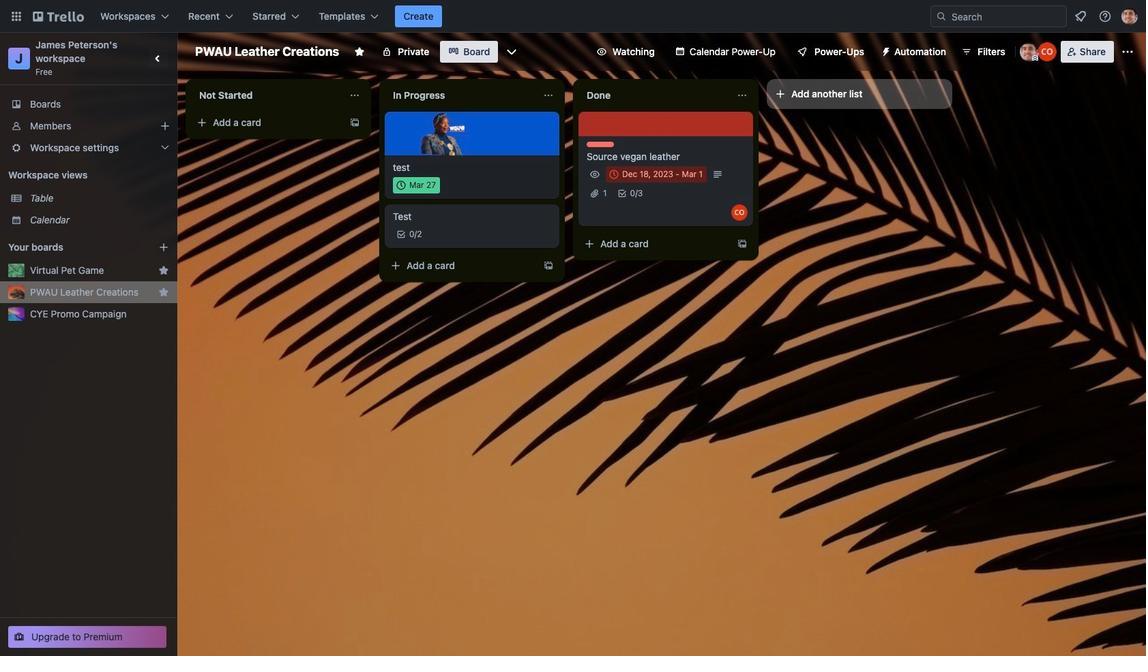 Task type: locate. For each thing, give the bounding box(es) containing it.
starred icon image
[[158, 265, 169, 276], [158, 287, 169, 298]]

Board name text field
[[188, 41, 346, 63]]

1 horizontal spatial christina overa (christinaovera) image
[[1037, 42, 1057, 61]]

open information menu image
[[1098, 10, 1112, 23]]

1 vertical spatial christina overa (christinaovera) image
[[731, 205, 748, 221]]

1 vertical spatial james peterson (jamespeterson93) image
[[1020, 42, 1039, 61]]

create from template… image
[[349, 117, 360, 128], [543, 261, 554, 272]]

1 horizontal spatial create from template… image
[[543, 261, 554, 272]]

james peterson (jamespeterson93) image
[[1122, 8, 1138, 25], [1020, 42, 1039, 61]]

james peterson (jamespeterson93) image right open information menu "icon"
[[1122, 8, 1138, 25]]

sm image
[[875, 41, 894, 60]]

0 vertical spatial christina overa (christinaovera) image
[[1037, 42, 1057, 61]]

1 starred icon image from the top
[[158, 265, 169, 276]]

None text field
[[578, 85, 731, 106]]

0 horizontal spatial christina overa (christinaovera) image
[[731, 205, 748, 221]]

None text field
[[191, 85, 344, 106], [385, 85, 538, 106], [191, 85, 344, 106], [385, 85, 538, 106]]

james peterson (jamespeterson93) image inside primary element
[[1122, 8, 1138, 25]]

color: bold red, title: "sourcing" element
[[587, 142, 614, 147]]

james peterson (jamespeterson93) image down search field at the top right
[[1020, 42, 1039, 61]]

primary element
[[0, 0, 1146, 33]]

0 vertical spatial starred icon image
[[158, 265, 169, 276]]

christina overa (christinaovera) image up create from template… icon
[[731, 205, 748, 221]]

create from template… image
[[737, 239, 748, 250]]

0 horizontal spatial create from template… image
[[349, 117, 360, 128]]

1 horizontal spatial james peterson (jamespeterson93) image
[[1122, 8, 1138, 25]]

Search field
[[947, 7, 1066, 26]]

0 notifications image
[[1072, 8, 1089, 25]]

this member is an admin of this board. image
[[1032, 55, 1038, 61]]

1 vertical spatial starred icon image
[[158, 287, 169, 298]]

christina overa (christinaovera) image down search field at the top right
[[1037, 42, 1057, 61]]

0 vertical spatial james peterson (jamespeterson93) image
[[1122, 8, 1138, 25]]

christina overa (christinaovera) image
[[1037, 42, 1057, 61], [731, 205, 748, 221]]

add board image
[[158, 242, 169, 253]]

None checkbox
[[606, 166, 707, 183], [393, 177, 440, 194], [606, 166, 707, 183], [393, 177, 440, 194]]

2 starred icon image from the top
[[158, 287, 169, 298]]

1 vertical spatial create from template… image
[[543, 261, 554, 272]]



Task type: vqa. For each thing, say whether or not it's contained in the screenshot.
INCLUDING
no



Task type: describe. For each thing, give the bounding box(es) containing it.
workspace navigation collapse icon image
[[149, 49, 168, 68]]

0 horizontal spatial james peterson (jamespeterson93) image
[[1020, 42, 1039, 61]]

back to home image
[[33, 5, 84, 27]]

customize views image
[[505, 45, 519, 59]]

star or unstar board image
[[354, 46, 365, 57]]

search image
[[936, 11, 947, 22]]

https://media2.giphy.com/media/vhqa3tryiebmkd5qih/100w.gif?cid=ad960664tuux3ictzc2l4kkstlpkpgfee3kg7e05hcw8694d&ep=v1_stickers_search&rid=100w.gif&ct=s image
[[420, 110, 467, 157]]

your boards with 3 items element
[[8, 239, 138, 256]]

0 vertical spatial create from template… image
[[349, 117, 360, 128]]

show menu image
[[1121, 45, 1134, 59]]



